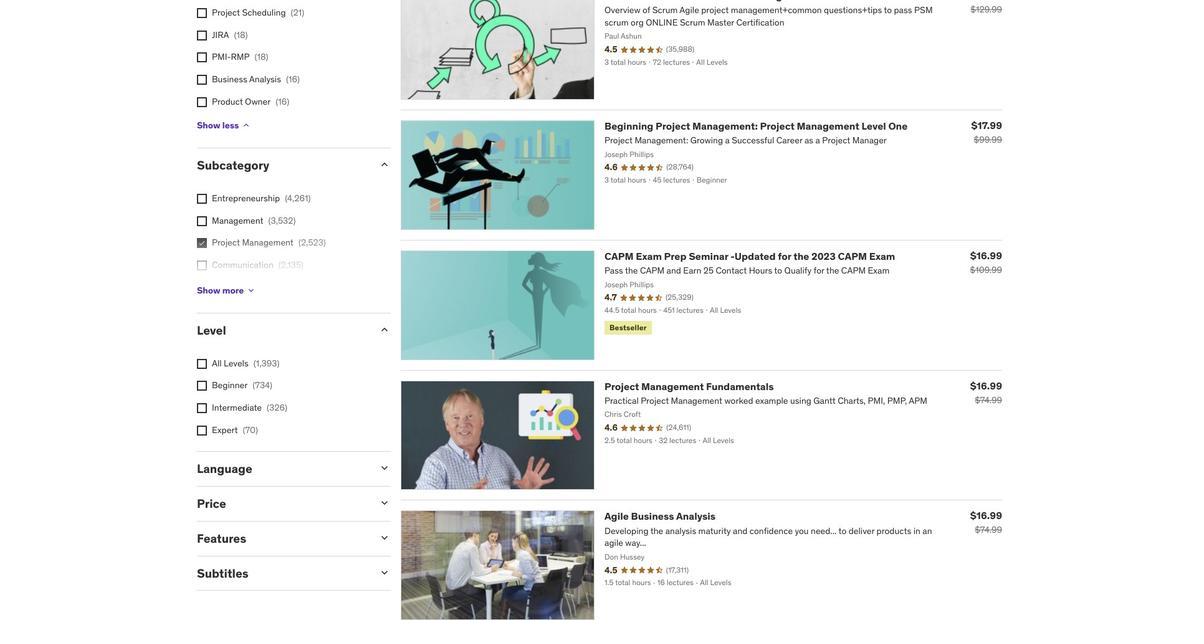 Task type: vqa. For each thing, say whether or not it's contained in the screenshot.
THE TRENDING
no



Task type: locate. For each thing, give the bounding box(es) containing it.
business
[[212, 74, 247, 85], [631, 510, 675, 523]]

project for project scheduling (21)
[[212, 7, 240, 18]]

business right agile in the right of the page
[[631, 510, 675, 523]]

2 show from the top
[[197, 285, 221, 296]]

xsmall image for beginner
[[197, 381, 207, 391]]

$17.99
[[972, 119, 1003, 132]]

agile
[[605, 510, 629, 523]]

(16) up product owner (16)
[[286, 74, 300, 85]]

(16)
[[286, 74, 300, 85], [276, 96, 289, 107]]

1 horizontal spatial (18)
[[255, 51, 269, 63]]

1 vertical spatial $16.99
[[971, 380, 1003, 392]]

0 horizontal spatial capm
[[605, 250, 634, 262]]

$129.99
[[971, 4, 1003, 15]]

xsmall image for product
[[197, 97, 207, 107]]

xsmall image for all
[[197, 359, 207, 369]]

$74.99 for analysis
[[976, 525, 1003, 536]]

beginning
[[605, 120, 654, 132]]

xsmall image for entrepreneurship
[[197, 194, 207, 204]]

0 vertical spatial $16.99
[[971, 249, 1003, 262]]

$74.99 for fundamentals
[[976, 394, 1003, 406]]

more
[[222, 285, 244, 296]]

xsmall image left jira
[[197, 30, 207, 40]]

small image for features
[[379, 532, 391, 544]]

entrepreneurship
[[212, 193, 280, 204]]

show inside button
[[197, 285, 221, 296]]

0 vertical spatial show
[[197, 120, 221, 131]]

project
[[212, 7, 240, 18], [656, 120, 691, 132], [761, 120, 795, 132], [212, 237, 240, 248], [605, 380, 640, 393]]

$74.99
[[976, 394, 1003, 406], [976, 525, 1003, 536]]

(2,523)
[[299, 237, 326, 248]]

show left less
[[197, 120, 221, 131]]

level left one
[[862, 120, 887, 132]]

(21)
[[291, 7, 304, 18]]

4 small image from the top
[[379, 532, 391, 544]]

project scheduling (21)
[[212, 7, 304, 18]]

(18) right jira
[[234, 29, 248, 40]]

1 horizontal spatial exam
[[870, 250, 896, 262]]

communication
[[212, 259, 274, 271]]

xsmall image for intermediate
[[197, 404, 207, 414]]

level button
[[197, 323, 369, 338]]

small image for level
[[379, 324, 391, 336]]

show less
[[197, 120, 239, 131]]

expert
[[212, 424, 238, 436]]

1 $16.99 $74.99 from the top
[[971, 380, 1003, 406]]

product owner (16)
[[212, 96, 289, 107]]

xsmall image
[[197, 8, 207, 18], [197, 30, 207, 40], [197, 75, 207, 85], [246, 286, 256, 296], [197, 381, 207, 391], [197, 404, 207, 414]]

$16.99 $109.99
[[971, 249, 1003, 275]]

xsmall image for management
[[197, 216, 207, 226]]

xsmall image for business
[[197, 75, 207, 85]]

(326)
[[267, 402, 287, 414]]

1 horizontal spatial capm
[[838, 250, 868, 262]]

capm
[[605, 250, 634, 262], [838, 250, 868, 262]]

xsmall image right more
[[246, 286, 256, 296]]

capm left the "prep"
[[605, 250, 634, 262]]

0 vertical spatial $16.99 $74.99
[[971, 380, 1003, 406]]

show for show less
[[197, 120, 221, 131]]

1 $74.99 from the top
[[976, 394, 1003, 406]]

2 $74.99 from the top
[[976, 525, 1003, 536]]

for
[[778, 250, 792, 262]]

management
[[797, 120, 860, 132], [212, 215, 264, 226], [242, 237, 294, 248], [642, 380, 704, 393]]

(70)
[[243, 424, 258, 436]]

capm right 2023
[[838, 250, 868, 262]]

(16) right owner
[[276, 96, 289, 107]]

price
[[197, 496, 226, 511]]

xsmall image
[[197, 53, 207, 63], [197, 97, 207, 107], [242, 121, 252, 130], [197, 194, 207, 204], [197, 216, 207, 226], [197, 238, 207, 248], [197, 261, 207, 271], [197, 359, 207, 369], [197, 426, 207, 436]]

xsmall image left project scheduling (21)
[[197, 8, 207, 18]]

one
[[889, 120, 908, 132]]

1 horizontal spatial business
[[631, 510, 675, 523]]

show for show more
[[197, 285, 221, 296]]

pmi-rmp (18)
[[212, 51, 269, 63]]

subtitles button
[[197, 566, 369, 581]]

e-commerce
[[212, 282, 264, 293]]

1 vertical spatial business
[[631, 510, 675, 523]]

project management fundamentals link
[[605, 380, 774, 393]]

1 show from the top
[[197, 120, 221, 131]]

2 $16.99 from the top
[[971, 380, 1003, 392]]

$16.99 $74.99 for project management fundamentals
[[971, 380, 1003, 406]]

prep
[[665, 250, 687, 262]]

small image
[[379, 324, 391, 336], [379, 462, 391, 475], [379, 497, 391, 510], [379, 532, 391, 544], [379, 567, 391, 579]]

1 vertical spatial (16)
[[276, 96, 289, 107]]

0 horizontal spatial business
[[212, 74, 247, 85]]

capm exam prep seminar -updated for the 2023 capm exam
[[605, 250, 896, 262]]

show left more
[[197, 285, 221, 296]]

3 small image from the top
[[379, 497, 391, 510]]

(16) for business analysis (16)
[[286, 74, 300, 85]]

$99.99
[[974, 134, 1003, 145]]

(18) right rmp
[[255, 51, 269, 63]]

1 vertical spatial $16.99 $74.99
[[971, 510, 1003, 536]]

beginning project management: project management level one
[[605, 120, 908, 132]]

show inside 'button'
[[197, 120, 221, 131]]

1 vertical spatial $74.99
[[976, 525, 1003, 536]]

$16.99
[[971, 249, 1003, 262], [971, 380, 1003, 392], [971, 510, 1003, 522]]

exam right 2023
[[870, 250, 896, 262]]

$109.99
[[971, 264, 1003, 275]]

business analysis (16)
[[212, 74, 300, 85]]

$16.99 for capm exam prep seminar -updated for the 2023 capm exam
[[971, 249, 1003, 262]]

$16.99 $74.99
[[971, 380, 1003, 406], [971, 510, 1003, 536]]

(16) for product owner (16)
[[276, 96, 289, 107]]

0 horizontal spatial analysis
[[249, 74, 281, 85]]

0 vertical spatial $74.99
[[976, 394, 1003, 406]]

1 horizontal spatial analysis
[[677, 510, 716, 523]]

0 vertical spatial level
[[862, 120, 887, 132]]

2 small image from the top
[[379, 462, 391, 475]]

subcategory button
[[197, 158, 369, 173]]

1 vertical spatial level
[[197, 323, 226, 338]]

show less button
[[197, 113, 252, 138]]

beginner (734)
[[212, 380, 273, 391]]

level up all
[[197, 323, 226, 338]]

xsmall image up show less
[[197, 75, 207, 85]]

(734)
[[253, 380, 273, 391]]

show
[[197, 120, 221, 131], [197, 285, 221, 296]]

xsmall image left beginner
[[197, 381, 207, 391]]

1 small image from the top
[[379, 324, 391, 336]]

0 vertical spatial business
[[212, 74, 247, 85]]

intermediate (326)
[[212, 402, 287, 414]]

0 horizontal spatial exam
[[636, 250, 662, 262]]

0 vertical spatial (16)
[[286, 74, 300, 85]]

analysis
[[249, 74, 281, 85], [677, 510, 716, 523]]

exam
[[636, 250, 662, 262], [870, 250, 896, 262]]

xsmall image for pmi-
[[197, 53, 207, 63]]

intermediate
[[212, 402, 262, 414]]

2 vertical spatial $16.99
[[971, 510, 1003, 522]]

3 $16.99 from the top
[[971, 510, 1003, 522]]

5 small image from the top
[[379, 567, 391, 579]]

xsmall image left intermediate
[[197, 404, 207, 414]]

all levels (1,393)
[[212, 358, 280, 369]]

exam left the "prep"
[[636, 250, 662, 262]]

(18)
[[234, 29, 248, 40], [255, 51, 269, 63]]

0 vertical spatial (18)
[[234, 29, 248, 40]]

1 $16.99 from the top
[[971, 249, 1003, 262]]

$16.99 inside $16.99 $109.99
[[971, 249, 1003, 262]]

$16.99 $74.99 for agile business analysis
[[971, 510, 1003, 536]]

2 $16.99 $74.99 from the top
[[971, 510, 1003, 536]]

all
[[212, 358, 222, 369]]

subtitles
[[197, 566, 249, 581]]

(3,532)
[[268, 215, 296, 226]]

level
[[862, 120, 887, 132], [197, 323, 226, 338]]

2 capm from the left
[[838, 250, 868, 262]]

1 vertical spatial analysis
[[677, 510, 716, 523]]

business up product
[[212, 74, 247, 85]]

1 vertical spatial show
[[197, 285, 221, 296]]



Task type: describe. For each thing, give the bounding box(es) containing it.
features button
[[197, 531, 369, 546]]

$16.99 for project management fundamentals
[[971, 380, 1003, 392]]

1 vertical spatial (18)
[[255, 51, 269, 63]]

show more button
[[197, 278, 256, 303]]

$17.99 $99.99
[[972, 119, 1003, 145]]

beginner
[[212, 380, 248, 391]]

management:
[[693, 120, 758, 132]]

features
[[197, 531, 246, 546]]

0 horizontal spatial level
[[197, 323, 226, 338]]

rmp
[[231, 51, 250, 63]]

fundamentals
[[707, 380, 774, 393]]

1 horizontal spatial level
[[862, 120, 887, 132]]

xsmall image inside show less 'button'
[[242, 121, 252, 130]]

small image for price
[[379, 497, 391, 510]]

small image
[[379, 159, 391, 171]]

(2,135)
[[279, 259, 304, 271]]

less
[[222, 120, 239, 131]]

2023
[[812, 250, 836, 262]]

project for project management (2,523)
[[212, 237, 240, 248]]

beginning project management: project management level one link
[[605, 120, 908, 132]]

0 vertical spatial analysis
[[249, 74, 281, 85]]

levels
[[224, 358, 249, 369]]

(1,393)
[[254, 358, 280, 369]]

scheduling
[[242, 7, 286, 18]]

subcategory
[[197, 158, 270, 173]]

communication (2,135)
[[212, 259, 304, 271]]

$16.99 for agile business analysis
[[971, 510, 1003, 522]]

(4,261)
[[285, 193, 311, 204]]

1 exam from the left
[[636, 250, 662, 262]]

xsmall image for project
[[197, 8, 207, 18]]

small image for language
[[379, 462, 391, 475]]

capm exam prep seminar -updated for the 2023 capm exam link
[[605, 250, 896, 262]]

agile business analysis
[[605, 510, 716, 523]]

product
[[212, 96, 243, 107]]

1 capm from the left
[[605, 250, 634, 262]]

xsmall image for project
[[197, 238, 207, 248]]

2 exam from the left
[[870, 250, 896, 262]]

the
[[794, 250, 810, 262]]

e-
[[212, 282, 221, 293]]

agile business analysis link
[[605, 510, 716, 523]]

commerce
[[221, 282, 264, 293]]

entrepreneurship (4,261)
[[212, 193, 311, 204]]

0 horizontal spatial (18)
[[234, 29, 248, 40]]

project for project management fundamentals
[[605, 380, 640, 393]]

-
[[731, 250, 735, 262]]

xsmall image for expert
[[197, 426, 207, 436]]

jira
[[212, 29, 229, 40]]

management (3,532)
[[212, 215, 296, 226]]

updated
[[735, 250, 776, 262]]

show more
[[197, 285, 244, 296]]

project management fundamentals
[[605, 380, 774, 393]]

seminar
[[689, 250, 729, 262]]

price button
[[197, 496, 369, 511]]

xsmall image inside 'show more' button
[[246, 286, 256, 296]]

jira (18)
[[212, 29, 248, 40]]

language button
[[197, 462, 369, 477]]

small image for subtitles
[[379, 567, 391, 579]]

project management (2,523)
[[212, 237, 326, 248]]

xsmall image for communication
[[197, 261, 207, 271]]

xsmall image for jira
[[197, 30, 207, 40]]

pmi-
[[212, 51, 231, 63]]

owner
[[245, 96, 271, 107]]

expert (70)
[[212, 424, 258, 436]]

language
[[197, 462, 253, 477]]



